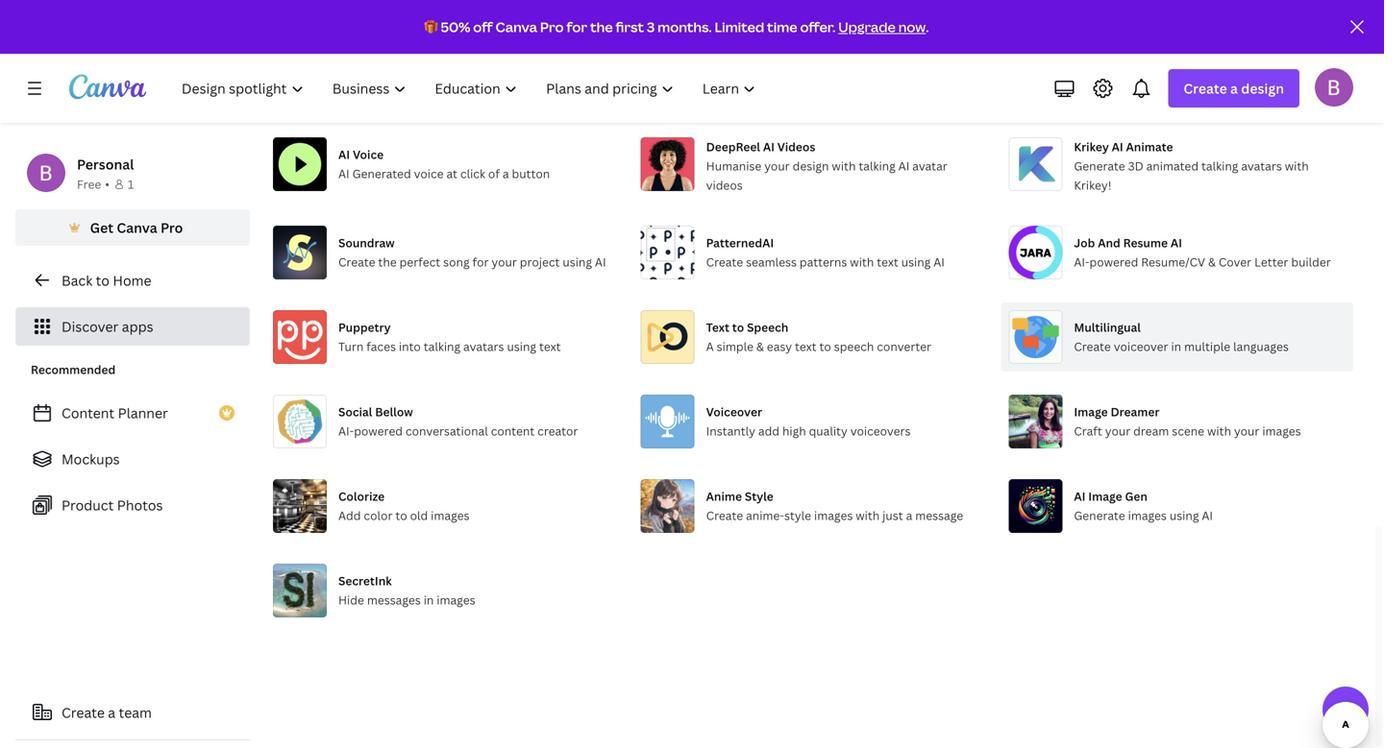 Task type: describe. For each thing, give the bounding box(es) containing it.
1
[[128, 176, 134, 192]]

seamless
[[746, 254, 797, 270]]

& inside text to speech a simple & easy text to speech converter
[[756, 339, 764, 355]]

dream
[[1133, 423, 1169, 439]]

talking inside the krikey ai animate generate 3d animated talking avatars with krikey!
[[1202, 158, 1238, 174]]

deepreel ai videos humanise your design with talking ai avatar videos
[[706, 139, 948, 193]]

a inside ai voice ai generated voice at click of a button
[[503, 166, 509, 182]]

add
[[338, 508, 361, 524]]

in for images
[[424, 593, 434, 608]]

get canva pro
[[90, 219, 183, 237]]

messages
[[367, 593, 421, 608]]

colorize add color to old images
[[338, 489, 470, 524]]

using inside the ai image gen generate images using ai
[[1170, 508, 1199, 524]]

voice
[[353, 147, 384, 162]]

speech
[[747, 320, 789, 335]]

create a team
[[62, 704, 152, 722]]

at
[[446, 166, 458, 182]]

multilingual create voiceover in multiple languages
[[1074, 320, 1289, 355]]

create inside the soundraw create the perfect song for your project using ai
[[338, 254, 375, 270]]

content
[[491, 423, 535, 439]]

patternedai
[[706, 235, 774, 251]]

a inside button
[[108, 704, 115, 722]]

to left the speech in the top right of the page
[[820, 339, 831, 355]]

soundraw
[[338, 235, 395, 251]]

secretink
[[338, 573, 392, 589]]

craft
[[1074, 423, 1102, 439]]

krikey
[[1074, 139, 1109, 155]]

hide
[[338, 593, 364, 608]]

ai inside job and resume ai ai-powered resume/cv & cover letter builder
[[1171, 235, 1182, 251]]

using inside patternedai create seamless patterns with text using ai
[[901, 254, 931, 270]]

resume
[[1123, 235, 1168, 251]]

content planner link
[[15, 394, 250, 433]]

canva inside 'button'
[[117, 219, 157, 237]]

upgrade now button
[[838, 18, 926, 36]]

patterns
[[800, 254, 847, 270]]

powered inside social bellow ai-powered conversational content creator
[[354, 423, 403, 439]]

with for your
[[1207, 423, 1231, 439]]

simple
[[717, 339, 754, 355]]

mockups link
[[15, 440, 250, 479]]

secretink hide messages in images
[[338, 573, 475, 608]]

back
[[62, 272, 92, 290]]

videos
[[777, 139, 815, 155]]

images inside secretink hide messages in images
[[437, 593, 475, 608]]

mockups
[[62, 450, 120, 469]]

speech
[[834, 339, 874, 355]]

50%
[[441, 18, 470, 36]]

job
[[1074, 235, 1095, 251]]

colorize
[[338, 489, 385, 505]]

with inside patternedai create seamless patterns with text using ai
[[850, 254, 874, 270]]

images inside image dreamer craft your dream scene with your images
[[1262, 423, 1301, 439]]

patternedai create seamless patterns with text using ai
[[706, 235, 945, 270]]

get canva pro button
[[15, 210, 250, 246]]

ai voice ai generated voice at click of a button
[[338, 147, 550, 182]]

back to home link
[[15, 261, 250, 300]]

get
[[90, 219, 113, 237]]

off
[[473, 18, 493, 36]]

for for your
[[472, 254, 489, 270]]

creator
[[537, 423, 578, 439]]

your down dreamer
[[1105, 423, 1131, 439]]

create a design
[[1184, 79, 1284, 98]]

offer.
[[800, 18, 836, 36]]

ai inside the krikey ai animate generate 3d animated talking avatars with krikey!
[[1112, 139, 1123, 155]]

photos
[[117, 496, 163, 515]]

product photos link
[[15, 486, 250, 525]]

quality
[[809, 423, 848, 439]]

🎁 50% off canva pro for the first 3 months. limited time offer. upgrade now .
[[424, 18, 929, 36]]

converter
[[877, 339, 931, 355]]

ai- inside job and resume ai ai-powered resume/cv & cover letter builder
[[1074, 254, 1090, 270]]

first
[[616, 18, 644, 36]]

recommended
[[31, 362, 116, 378]]

your inside deepreel ai videos humanise your design with talking ai avatar videos
[[764, 158, 790, 174]]

images inside colorize add color to old images
[[431, 508, 470, 524]]

add
[[758, 423, 780, 439]]

0 vertical spatial the
[[590, 18, 613, 36]]

content
[[62, 404, 115, 422]]

animate
[[1126, 139, 1173, 155]]

free •
[[77, 176, 110, 192]]

generate for ai
[[1074, 158, 1125, 174]]

upgrade
[[838, 18, 896, 36]]

ai inside patternedai create seamless patterns with text using ai
[[934, 254, 945, 270]]

into
[[399, 339, 421, 355]]

and
[[1098, 235, 1121, 251]]

with for just
[[856, 508, 880, 524]]

of
[[488, 166, 500, 182]]

just
[[883, 508, 903, 524]]

deepreel
[[706, 139, 760, 155]]

1 horizontal spatial canva
[[496, 18, 537, 36]]

social
[[338, 404, 372, 420]]

puppetry
[[338, 320, 391, 335]]

text to speech a simple & easy text to speech converter
[[706, 320, 931, 355]]

1 horizontal spatial pro
[[540, 18, 564, 36]]

generated
[[352, 166, 411, 182]]

puppetry turn faces into talking avatars using text
[[338, 320, 561, 355]]

job and resume ai ai-powered resume/cv & cover letter builder
[[1074, 235, 1331, 270]]

builder
[[1291, 254, 1331, 270]]

home
[[113, 272, 151, 290]]

create inside button
[[62, 704, 105, 722]]

& inside job and resume ai ai-powered resume/cv & cover letter builder
[[1208, 254, 1216, 270]]

anime style create anime-style images with just a message
[[706, 489, 963, 524]]

3
[[647, 18, 655, 36]]

color
[[364, 508, 393, 524]]

.
[[926, 18, 929, 36]]

krikey ai animate generate 3d animated talking avatars with krikey!
[[1074, 139, 1309, 193]]

old
[[410, 508, 428, 524]]

voiceover
[[706, 404, 762, 420]]

voiceover
[[1114, 339, 1168, 355]]



Task type: locate. For each thing, give the bounding box(es) containing it.
1 vertical spatial for
[[472, 254, 489, 270]]

1 vertical spatial canva
[[117, 219, 157, 237]]

discover
[[62, 318, 119, 336]]

using up the converter at the right top of the page
[[901, 254, 931, 270]]

perfect
[[399, 254, 440, 270]]

using inside puppetry turn faces into talking avatars using text
[[507, 339, 536, 355]]

1 vertical spatial the
[[378, 254, 397, 270]]

generate for image
[[1074, 508, 1125, 524]]

text right easy
[[795, 339, 817, 355]]

0 horizontal spatial design
[[793, 158, 829, 174]]

faces
[[366, 339, 396, 355]]

powered down and
[[1090, 254, 1138, 270]]

create inside patternedai create seamless patterns with text using ai
[[706, 254, 743, 270]]

in for multiple
[[1171, 339, 1182, 355]]

team
[[119, 704, 152, 722]]

create down multilingual
[[1074, 339, 1111, 355]]

in right messages at bottom
[[424, 593, 434, 608]]

0 vertical spatial for
[[567, 18, 587, 36]]

resume/cv
[[1141, 254, 1205, 270]]

for right song
[[472, 254, 489, 270]]

avatars right into
[[463, 339, 504, 355]]

scene
[[1172, 423, 1205, 439]]

generate inside the krikey ai animate generate 3d animated talking avatars with krikey!
[[1074, 158, 1125, 174]]

images right messages at bottom
[[437, 593, 475, 608]]

1 vertical spatial &
[[756, 339, 764, 355]]

& left cover
[[1208, 254, 1216, 270]]

images inside anime style create anime-style images with just a message
[[814, 508, 853, 524]]

0 vertical spatial avatars
[[1241, 158, 1282, 174]]

a
[[1230, 79, 1238, 98], [503, 166, 509, 182], [906, 508, 912, 524], [108, 704, 115, 722]]

design inside deepreel ai videos humanise your design with talking ai avatar videos
[[793, 158, 829, 174]]

a right of
[[503, 166, 509, 182]]

1 horizontal spatial in
[[1171, 339, 1182, 355]]

1 vertical spatial pro
[[161, 219, 183, 237]]

back to home
[[62, 272, 151, 290]]

create down soundraw
[[338, 254, 375, 270]]

product photos
[[62, 496, 163, 515]]

planner
[[118, 404, 168, 422]]

your
[[764, 158, 790, 174], [492, 254, 517, 270], [1105, 423, 1131, 439], [1234, 423, 1260, 439]]

1 generate from the top
[[1074, 158, 1125, 174]]

cover
[[1219, 254, 1252, 270]]

0 horizontal spatial pro
[[161, 219, 183, 237]]

for
[[567, 18, 587, 36], [472, 254, 489, 270]]

now
[[898, 18, 926, 36]]

list
[[15, 394, 250, 525]]

for inside the soundraw create the perfect song for your project using ai
[[472, 254, 489, 270]]

0 vertical spatial canva
[[496, 18, 537, 36]]

3d
[[1128, 158, 1144, 174]]

0 vertical spatial ai-
[[1074, 254, 1090, 270]]

design down videos
[[793, 158, 829, 174]]

text inside text to speech a simple & easy text to speech converter
[[795, 339, 817, 355]]

image dreamer craft your dream scene with your images
[[1074, 404, 1301, 439]]

text
[[706, 320, 730, 335]]

multilingual group
[[1001, 303, 1353, 372]]

using inside the soundraw create the perfect song for your project using ai
[[563, 254, 592, 270]]

with inside image dreamer craft your dream scene with your images
[[1207, 423, 1231, 439]]

gen
[[1125, 489, 1148, 505]]

content planner
[[62, 404, 168, 422]]

create a design button
[[1168, 69, 1300, 108]]

1 horizontal spatial &
[[1208, 254, 1216, 270]]

0 horizontal spatial ai-
[[338, 423, 354, 439]]

discover apps link
[[15, 308, 250, 346]]

images right old
[[431, 508, 470, 524]]

using right project
[[563, 254, 592, 270]]

krikey!
[[1074, 177, 1112, 193]]

1 horizontal spatial text
[[795, 339, 817, 355]]

powered inside job and resume ai ai-powered resume/cv & cover letter builder
[[1090, 254, 1138, 270]]

0 horizontal spatial the
[[378, 254, 397, 270]]

your inside the soundraw create the perfect song for your project using ai
[[492, 254, 517, 270]]

create inside multilingual create voiceover in multiple languages
[[1074, 339, 1111, 355]]

a
[[706, 339, 714, 355]]

bob builder image
[[1315, 68, 1353, 106]]

to up the "simple" at the top of the page
[[732, 320, 744, 335]]

dreamer
[[1111, 404, 1160, 420]]

with inside the krikey ai animate generate 3d animated talking avatars with krikey!
[[1285, 158, 1309, 174]]

create
[[1184, 79, 1227, 98], [338, 254, 375, 270], [706, 254, 743, 270], [1074, 339, 1111, 355], [706, 508, 743, 524], [62, 704, 105, 722]]

0 vertical spatial pro
[[540, 18, 564, 36]]

•
[[105, 176, 110, 192]]

with inside anime style create anime-style images with just a message
[[856, 508, 880, 524]]

0 horizontal spatial text
[[539, 339, 561, 355]]

avatars inside puppetry turn faces into talking avatars using text
[[463, 339, 504, 355]]

create down anime
[[706, 508, 743, 524]]

ai image gen generate images using ai
[[1074, 489, 1213, 524]]

& left easy
[[756, 339, 764, 355]]

1 vertical spatial image
[[1088, 489, 1122, 505]]

🎁
[[424, 18, 438, 36]]

images right style on the bottom
[[814, 508, 853, 524]]

create inside anime style create anime-style images with just a message
[[706, 508, 743, 524]]

free
[[77, 176, 101, 192]]

1 horizontal spatial for
[[567, 18, 587, 36]]

&
[[1208, 254, 1216, 270], [756, 339, 764, 355]]

canva right get
[[117, 219, 157, 237]]

2 generate from the top
[[1074, 508, 1125, 524]]

1 horizontal spatial talking
[[859, 158, 896, 174]]

text for puppetry turn faces into talking avatars using text
[[539, 339, 561, 355]]

text for text to speech a simple & easy text to speech converter
[[795, 339, 817, 355]]

1 vertical spatial avatars
[[463, 339, 504, 355]]

voice
[[414, 166, 444, 182]]

videos
[[706, 177, 743, 193]]

1 horizontal spatial the
[[590, 18, 613, 36]]

multilingual
[[1074, 320, 1141, 335]]

generate up krikey!
[[1074, 158, 1125, 174]]

turn
[[338, 339, 364, 355]]

image inside the ai image gen generate images using ai
[[1088, 489, 1122, 505]]

0 horizontal spatial powered
[[354, 423, 403, 439]]

0 horizontal spatial avatars
[[463, 339, 504, 355]]

with for talking
[[832, 158, 856, 174]]

talking
[[859, 158, 896, 174], [1202, 158, 1238, 174], [424, 339, 461, 355]]

to inside colorize add color to old images
[[395, 508, 407, 524]]

1 horizontal spatial powered
[[1090, 254, 1138, 270]]

your right scene
[[1234, 423, 1260, 439]]

pro right off
[[540, 18, 564, 36]]

the left first
[[590, 18, 613, 36]]

0 vertical spatial in
[[1171, 339, 1182, 355]]

anime
[[706, 489, 742, 505]]

voiceovers
[[850, 423, 911, 439]]

a inside dropdown button
[[1230, 79, 1238, 98]]

1 horizontal spatial ai-
[[1074, 254, 1090, 270]]

create left team
[[62, 704, 105, 722]]

avatars down create a design on the top of the page
[[1241, 158, 1282, 174]]

create inside dropdown button
[[1184, 79, 1227, 98]]

ai- inside social bellow ai-powered conversational content creator
[[338, 423, 354, 439]]

using down scene
[[1170, 508, 1199, 524]]

anime-
[[746, 508, 784, 524]]

image left gen
[[1088, 489, 1122, 505]]

canva right off
[[496, 18, 537, 36]]

design inside dropdown button
[[1241, 79, 1284, 98]]

ai inside the soundraw create the perfect song for your project using ai
[[595, 254, 606, 270]]

avatars
[[1241, 158, 1282, 174], [463, 339, 504, 355]]

a inside anime style create anime-style images with just a message
[[906, 508, 912, 524]]

1 vertical spatial powered
[[354, 423, 403, 439]]

text right patterns
[[877, 254, 899, 270]]

a right just
[[906, 508, 912, 524]]

apps
[[122, 318, 153, 336]]

talking right into
[[424, 339, 461, 355]]

talking inside deepreel ai videos humanise your design with talking ai avatar videos
[[859, 158, 896, 174]]

high
[[782, 423, 806, 439]]

text up creator
[[539, 339, 561, 355]]

avatars inside the krikey ai animate generate 3d animated talking avatars with krikey!
[[1241, 158, 1282, 174]]

in inside secretink hide messages in images
[[424, 593, 434, 608]]

your down videos
[[764, 158, 790, 174]]

the inside the soundraw create the perfect song for your project using ai
[[378, 254, 397, 270]]

powered down bellow
[[354, 423, 403, 439]]

1 vertical spatial in
[[424, 593, 434, 608]]

canva
[[496, 18, 537, 36], [117, 219, 157, 237]]

pro inside 'button'
[[161, 219, 183, 237]]

soundraw create the perfect song for your project using ai
[[338, 235, 606, 270]]

easy
[[767, 339, 792, 355]]

0 vertical spatial &
[[1208, 254, 1216, 270]]

a left team
[[108, 704, 115, 722]]

the down soundraw
[[378, 254, 397, 270]]

generate down gen
[[1074, 508, 1125, 524]]

design left bob builder icon
[[1241, 79, 1284, 98]]

for left first
[[567, 18, 587, 36]]

top level navigation element
[[169, 69, 772, 108]]

style
[[784, 508, 811, 524]]

social bellow ai-powered conversational content creator
[[338, 404, 578, 439]]

text inside patternedai create seamless patterns with text using ai
[[877, 254, 899, 270]]

0 horizontal spatial talking
[[424, 339, 461, 355]]

1 vertical spatial design
[[793, 158, 829, 174]]

1 horizontal spatial avatars
[[1241, 158, 1282, 174]]

0 vertical spatial design
[[1241, 79, 1284, 98]]

0 horizontal spatial in
[[424, 593, 434, 608]]

generate inside the ai image gen generate images using ai
[[1074, 508, 1125, 524]]

talking left 'avatar'
[[859, 158, 896, 174]]

the
[[590, 18, 613, 36], [378, 254, 397, 270]]

0 vertical spatial powered
[[1090, 254, 1138, 270]]

0 vertical spatial generate
[[1074, 158, 1125, 174]]

a up the krikey ai animate generate 3d animated talking avatars with krikey!
[[1230, 79, 1238, 98]]

with inside deepreel ai videos humanise your design with talking ai avatar videos
[[832, 158, 856, 174]]

talking right animated
[[1202, 158, 1238, 174]]

0 horizontal spatial &
[[756, 339, 764, 355]]

1 horizontal spatial design
[[1241, 79, 1284, 98]]

2 horizontal spatial text
[[877, 254, 899, 270]]

create down patternedai
[[706, 254, 743, 270]]

humanise
[[706, 158, 762, 174]]

song
[[443, 254, 470, 270]]

animated
[[1146, 158, 1199, 174]]

0 horizontal spatial for
[[472, 254, 489, 270]]

in inside multilingual create voiceover in multiple languages
[[1171, 339, 1182, 355]]

image inside image dreamer craft your dream scene with your images
[[1074, 404, 1108, 420]]

1 vertical spatial generate
[[1074, 508, 1125, 524]]

image up craft
[[1074, 404, 1108, 420]]

to right "back"
[[96, 272, 110, 290]]

images inside the ai image gen generate images using ai
[[1128, 508, 1167, 524]]

click
[[460, 166, 485, 182]]

using up content
[[507, 339, 536, 355]]

discover apps
[[62, 318, 153, 336]]

0 vertical spatial image
[[1074, 404, 1108, 420]]

to left old
[[395, 508, 407, 524]]

ai- down social at the left bottom of the page
[[338, 423, 354, 439]]

in left multiple
[[1171, 339, 1182, 355]]

letter
[[1255, 254, 1288, 270]]

pro up back to home link
[[161, 219, 183, 237]]

images down gen
[[1128, 508, 1167, 524]]

your left project
[[492, 254, 517, 270]]

text inside puppetry turn faces into talking avatars using text
[[539, 339, 561, 355]]

1 vertical spatial ai-
[[338, 423, 354, 439]]

0 horizontal spatial canva
[[117, 219, 157, 237]]

talking inside puppetry turn faces into talking avatars using text
[[424, 339, 461, 355]]

create up the krikey ai animate generate 3d animated talking avatars with krikey!
[[1184, 79, 1227, 98]]

for for the
[[567, 18, 587, 36]]

ai- down job
[[1074, 254, 1090, 270]]

list containing content planner
[[15, 394, 250, 525]]

using
[[563, 254, 592, 270], [901, 254, 931, 270], [507, 339, 536, 355], [1170, 508, 1199, 524]]

images down languages
[[1262, 423, 1301, 439]]

2 horizontal spatial talking
[[1202, 158, 1238, 174]]

voiceover instantly add high quality voiceovers
[[706, 404, 911, 439]]

in
[[1171, 339, 1182, 355], [424, 593, 434, 608]]



Task type: vqa. For each thing, say whether or not it's contained in the screenshot.
'unique,'
no



